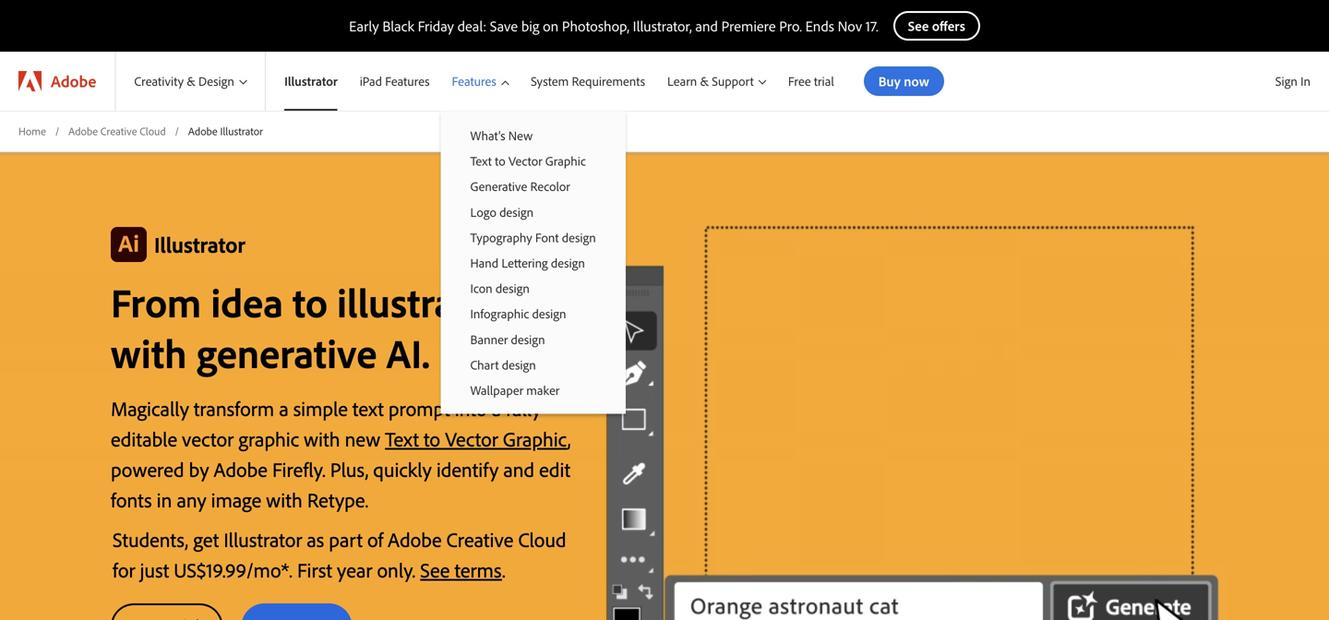 Task type: describe. For each thing, give the bounding box(es) containing it.
0 vertical spatial text to vector graphic link
[[441, 148, 626, 174]]

adobe for adobe creative cloud
[[68, 124, 98, 138]]

features button
[[441, 52, 520, 111]]

chart design link
[[441, 352, 626, 377]]

to inside from idea to illustration with generative ai.
[[293, 276, 328, 327]]

generative recolor link
[[441, 174, 626, 199]]

creative inside "adobe creative cloud" 'link'
[[100, 124, 137, 138]]

hand lettering design link
[[441, 250, 626, 276]]

edit
[[539, 456, 570, 482]]

cloud inside 'link'
[[140, 124, 166, 138]]

adobe for adobe illustrator
[[188, 124, 218, 138]]

new
[[345, 426, 380, 452]]

features inside popup button
[[452, 73, 496, 89]]

illustration
[[337, 276, 522, 327]]

hand lettering design
[[470, 255, 585, 271]]

from
[[111, 276, 201, 327]]

lettering
[[502, 255, 548, 271]]

only.
[[377, 557, 416, 583]]

adobe creative cloud link
[[68, 124, 166, 139]]

design for banner design
[[511, 331, 545, 347]]

adobe inside students, get illustrator as part of adobe creative cloud for just us$19.99/mo*. first year   only.
[[388, 526, 442, 552]]

2 a from the left
[[492, 395, 501, 421]]

banner
[[470, 331, 508, 347]]

idea
[[211, 276, 283, 327]]

save
[[490, 17, 518, 35]]

magically transform a simple text prompt into a fully editable vector graphic   with new
[[111, 395, 541, 452]]

1 vertical spatial vector
[[445, 426, 498, 452]]

1 horizontal spatial vector
[[508, 153, 542, 169]]

see terms .
[[420, 557, 506, 583]]

infographic
[[470, 306, 529, 322]]

free
[[788, 73, 811, 89]]

transform
[[194, 395, 274, 421]]

design
[[198, 73, 234, 89]]

1 vertical spatial text to vector graphic
[[385, 426, 568, 452]]

maker
[[526, 382, 560, 398]]

nov
[[838, 17, 862, 35]]

0 vertical spatial text to vector graphic
[[470, 153, 586, 169]]

design down font
[[551, 255, 585, 271]]

1 vertical spatial text to vector graphic link
[[385, 426, 568, 452]]

text
[[353, 395, 384, 421]]

fonts
[[111, 487, 152, 513]]

adobe illustrator
[[188, 124, 263, 138]]

students, get illustrator as part of adobe creative cloud for just us$19.99/mo*. first year   only.
[[113, 526, 566, 583]]

retype.
[[307, 487, 369, 513]]

in
[[1301, 73, 1311, 89]]

adobe for adobe
[[51, 71, 96, 91]]

black
[[382, 17, 414, 35]]

infographic design link
[[441, 301, 626, 327]]

wallpaper maker link
[[441, 377, 626, 403]]

, powered by   adobe firefly. plus, quickly identify and edit fonts in any image with retype.
[[111, 426, 571, 513]]

free trial
[[788, 73, 834, 89]]

support
[[712, 73, 754, 89]]

0 vertical spatial graphic
[[545, 153, 586, 169]]

illustrator left ipad on the top left of the page
[[284, 73, 338, 89]]

fully
[[506, 395, 541, 421]]

chart
[[470, 357, 499, 373]]

group containing what's new
[[441, 111, 626, 414]]

free trial link
[[777, 52, 845, 111]]

with inside from idea to illustration with generative ai.
[[111, 327, 187, 378]]

adobe link
[[0, 52, 115, 111]]

system requirements link
[[520, 52, 656, 111]]

with inside , powered by   adobe firefly. plus, quickly identify and edit fonts in any image with retype.
[[266, 487, 303, 513]]

of
[[367, 526, 383, 552]]

system
[[531, 73, 569, 89]]

powered
[[111, 456, 184, 482]]

on
[[543, 17, 559, 35]]

design right font
[[562, 229, 596, 245]]

17.
[[866, 17, 879, 35]]

banner design
[[470, 331, 545, 347]]

early
[[349, 17, 379, 35]]

graphic
[[238, 426, 299, 452]]

adobe inside , powered by   adobe firefly. plus, quickly identify and edit fonts in any image with retype.
[[214, 456, 268, 482]]

wallpaper
[[470, 382, 523, 398]]

& for learn
[[700, 73, 709, 89]]

0 vertical spatial and
[[695, 17, 718, 35]]

home link
[[18, 124, 46, 139]]

ipad
[[360, 73, 382, 89]]

us$19.99/mo*.
[[174, 557, 293, 583]]

design for icon design
[[496, 280, 530, 296]]

to inside group
[[495, 153, 505, 169]]

0 horizontal spatial text
[[385, 426, 419, 452]]

learn & support button
[[656, 52, 777, 111]]

home
[[18, 124, 46, 138]]

just
[[140, 557, 169, 583]]

1 vertical spatial graphic
[[503, 426, 568, 452]]

font
[[535, 229, 559, 245]]

see terms link
[[420, 557, 502, 583]]

,
[[568, 426, 571, 452]]



Task type: vqa. For each thing, say whether or not it's contained in the screenshot.
the as
yes



Task type: locate. For each thing, give the bounding box(es) containing it.
icon
[[470, 280, 493, 296]]

&
[[187, 73, 195, 89], [700, 73, 709, 89]]

see
[[420, 557, 450, 583]]

to
[[495, 153, 505, 169], [293, 276, 328, 327], [424, 426, 440, 452]]

friday
[[418, 17, 454, 35]]

quickly
[[373, 456, 432, 482]]

0 vertical spatial to
[[495, 153, 505, 169]]

get
[[193, 526, 219, 552]]

adobe right home
[[68, 124, 98, 138]]

1 a from the left
[[279, 395, 289, 421]]

& right learn
[[700, 73, 709, 89]]

premiere
[[721, 17, 776, 35]]

1 horizontal spatial features
[[452, 73, 496, 89]]

1 vertical spatial cloud
[[518, 526, 566, 552]]

recolor
[[530, 178, 570, 194]]

1 vertical spatial and
[[503, 456, 535, 482]]

1 horizontal spatial &
[[700, 73, 709, 89]]

plus,
[[330, 456, 368, 482]]

0 horizontal spatial features
[[385, 73, 430, 89]]

image
[[211, 487, 261, 513]]

as
[[307, 526, 324, 552]]

a right into
[[492, 395, 501, 421]]

0 horizontal spatial cloud
[[140, 124, 166, 138]]

2 features from the left
[[452, 73, 496, 89]]

what's
[[470, 127, 505, 144]]

creative down creativity
[[100, 124, 137, 138]]

and left edit
[[503, 456, 535, 482]]

and
[[695, 17, 718, 35], [503, 456, 535, 482]]

vector
[[508, 153, 542, 169], [445, 426, 498, 452]]

0 vertical spatial creative
[[100, 124, 137, 138]]

typography font design
[[470, 229, 596, 245]]

creative up terms at bottom left
[[446, 526, 514, 552]]

what's new link
[[441, 123, 626, 148]]

firefly.
[[272, 456, 326, 482]]

1 vertical spatial with
[[304, 426, 340, 452]]

0 vertical spatial with
[[111, 327, 187, 378]]

text to vector graphic
[[470, 153, 586, 169], [385, 426, 568, 452]]

design for chart design
[[502, 357, 536, 373]]

icon design
[[470, 280, 530, 296]]

& for creativity
[[187, 73, 195, 89]]

trial
[[814, 73, 834, 89]]

illustrator link
[[266, 52, 349, 111]]

adobe up adobe creative cloud
[[51, 71, 96, 91]]

a up the graphic
[[279, 395, 289, 421]]

1 & from the left
[[187, 73, 195, 89]]

ipad features
[[360, 73, 430, 89]]

logo design link
[[441, 199, 626, 225]]

1 vertical spatial creative
[[446, 526, 514, 552]]

0 horizontal spatial with
[[111, 327, 187, 378]]

cloud down creativity
[[140, 124, 166, 138]]

design down icon design 'link'
[[532, 306, 566, 322]]

infographic design
[[470, 306, 566, 322]]

with inside "magically transform a simple text prompt into a fully editable vector graphic   with new"
[[304, 426, 340, 452]]

editable
[[111, 426, 177, 452]]

text up quickly
[[385, 426, 419, 452]]

vector down into
[[445, 426, 498, 452]]

typography font design link
[[441, 225, 626, 250]]

features right ipad on the top left of the page
[[385, 73, 430, 89]]

learn
[[667, 73, 697, 89]]

by
[[189, 456, 209, 482]]

graphic up recolor
[[545, 153, 586, 169]]

0 horizontal spatial vector
[[445, 426, 498, 452]]

ipad features link
[[349, 52, 441, 111]]

generative
[[470, 178, 527, 194]]

and inside , powered by   adobe firefly. plus, quickly identify and edit fonts in any image with retype.
[[503, 456, 535, 482]]

design up wallpaper maker
[[502, 357, 536, 373]]

text to vector graphic link down into
[[385, 426, 568, 452]]

graphic down fully
[[503, 426, 568, 452]]

adobe up only.
[[388, 526, 442, 552]]

illustrator
[[284, 73, 338, 89], [220, 124, 263, 138], [154, 230, 245, 258], [224, 526, 302, 552]]

ai.
[[386, 327, 430, 378]]

1 horizontal spatial with
[[266, 487, 303, 513]]

illustrator down design
[[220, 124, 263, 138]]

early black friday deal: save big on photoshop, illustrator, and premiere pro. ends nov 17.
[[349, 17, 879, 35]]

0 horizontal spatial creative
[[100, 124, 137, 138]]

1 horizontal spatial and
[[695, 17, 718, 35]]

with down simple
[[304, 426, 340, 452]]

creativity
[[134, 73, 184, 89]]

1 horizontal spatial creative
[[446, 526, 514, 552]]

text to vector graphic link down new
[[441, 148, 626, 174]]

adobe up image
[[214, 456, 268, 482]]

text to vector graphic down into
[[385, 426, 568, 452]]

part
[[329, 526, 363, 552]]

any
[[177, 487, 206, 513]]

2 horizontal spatial with
[[304, 426, 340, 452]]

learn & support
[[667, 73, 754, 89]]

ends
[[806, 17, 834, 35]]

1 features from the left
[[385, 73, 430, 89]]

1 horizontal spatial cloud
[[518, 526, 566, 552]]

features down deal:
[[452, 73, 496, 89]]

vector down new
[[508, 153, 542, 169]]

illustrator inside students, get illustrator as part of adobe creative cloud for just us$19.99/mo*. first year   only.
[[224, 526, 302, 552]]

design up infographic design
[[496, 280, 530, 296]]

cloud inside students, get illustrator as part of adobe creative cloud for just us$19.99/mo*. first year   only.
[[518, 526, 566, 552]]

1 horizontal spatial a
[[492, 395, 501, 421]]

with down firefly.
[[266, 487, 303, 513]]

banner design link
[[441, 327, 626, 352]]

2 & from the left
[[700, 73, 709, 89]]

system requirements
[[531, 73, 645, 89]]

1 vertical spatial to
[[293, 276, 328, 327]]

illustrator,
[[633, 17, 692, 35]]

design for logo design
[[499, 204, 534, 220]]

features
[[385, 73, 430, 89], [452, 73, 496, 89]]

logo design
[[470, 204, 534, 220]]

illustrator up us$19.99/mo*.
[[224, 526, 302, 552]]

to right idea
[[293, 276, 328, 327]]

creative
[[100, 124, 137, 138], [446, 526, 514, 552]]

1 vertical spatial text
[[385, 426, 419, 452]]

design inside "link"
[[502, 357, 536, 373]]

first
[[297, 557, 332, 583]]

generative recolor
[[470, 178, 570, 194]]

text to vector graphic down what's new link
[[470, 153, 586, 169]]

design inside 'link'
[[496, 280, 530, 296]]

adobe down creativity & design popup button
[[188, 124, 218, 138]]

design for infographic design
[[532, 306, 566, 322]]

photoshop,
[[562, 17, 630, 35]]

design
[[499, 204, 534, 220], [562, 229, 596, 245], [551, 255, 585, 271], [496, 280, 530, 296], [532, 306, 566, 322], [511, 331, 545, 347], [502, 357, 536, 373]]

logo
[[470, 204, 496, 220]]

typography
[[470, 229, 532, 245]]

adobe creative cloud
[[68, 124, 166, 138]]

cloud
[[140, 124, 166, 138], [518, 526, 566, 552]]

graphic
[[545, 153, 586, 169], [503, 426, 568, 452]]

in
[[157, 487, 172, 513]]

design down generative recolor
[[499, 204, 534, 220]]

hand
[[470, 255, 499, 271]]

and left premiere
[[695, 17, 718, 35]]

simple
[[293, 395, 348, 421]]

with
[[111, 327, 187, 378], [304, 426, 340, 452], [266, 487, 303, 513]]

sign
[[1275, 73, 1298, 89]]

creative inside students, get illustrator as part of adobe creative cloud for just us$19.99/mo*. first year   only.
[[446, 526, 514, 552]]

big
[[521, 17, 540, 35]]

2 vertical spatial to
[[424, 426, 440, 452]]

group
[[441, 111, 626, 414]]

illustrator up the from
[[154, 230, 245, 258]]

.
[[502, 557, 506, 583]]

for
[[113, 557, 135, 583]]

1 horizontal spatial to
[[424, 426, 440, 452]]

0 vertical spatial cloud
[[140, 124, 166, 138]]

cloud down edit
[[518, 526, 566, 552]]

sign in
[[1275, 73, 1311, 89]]

0 vertical spatial text
[[470, 153, 492, 169]]

requirements
[[572, 73, 645, 89]]

1 horizontal spatial text
[[470, 153, 492, 169]]

2 vertical spatial with
[[266, 487, 303, 513]]

0 horizontal spatial &
[[187, 73, 195, 89]]

deal:
[[457, 17, 486, 35]]

adobe inside 'link'
[[68, 124, 98, 138]]

text
[[470, 153, 492, 169], [385, 426, 419, 452]]

icon design link
[[441, 276, 626, 301]]

text down what's
[[470, 153, 492, 169]]

text to vector graphic link
[[441, 148, 626, 174], [385, 426, 568, 452]]

pro.
[[779, 17, 802, 35]]

design down infographic design link
[[511, 331, 545, 347]]

new
[[508, 127, 533, 144]]

0 horizontal spatial and
[[503, 456, 535, 482]]

0 horizontal spatial a
[[279, 395, 289, 421]]

with up magically
[[111, 327, 187, 378]]

& inside popup button
[[187, 73, 195, 89]]

to down prompt
[[424, 426, 440, 452]]

vector
[[182, 426, 234, 452]]

0 horizontal spatial to
[[293, 276, 328, 327]]

to down what's new
[[495, 153, 505, 169]]

& inside popup button
[[700, 73, 709, 89]]

2 horizontal spatial to
[[495, 153, 505, 169]]

& left design
[[187, 73, 195, 89]]

0 vertical spatial vector
[[508, 153, 542, 169]]



